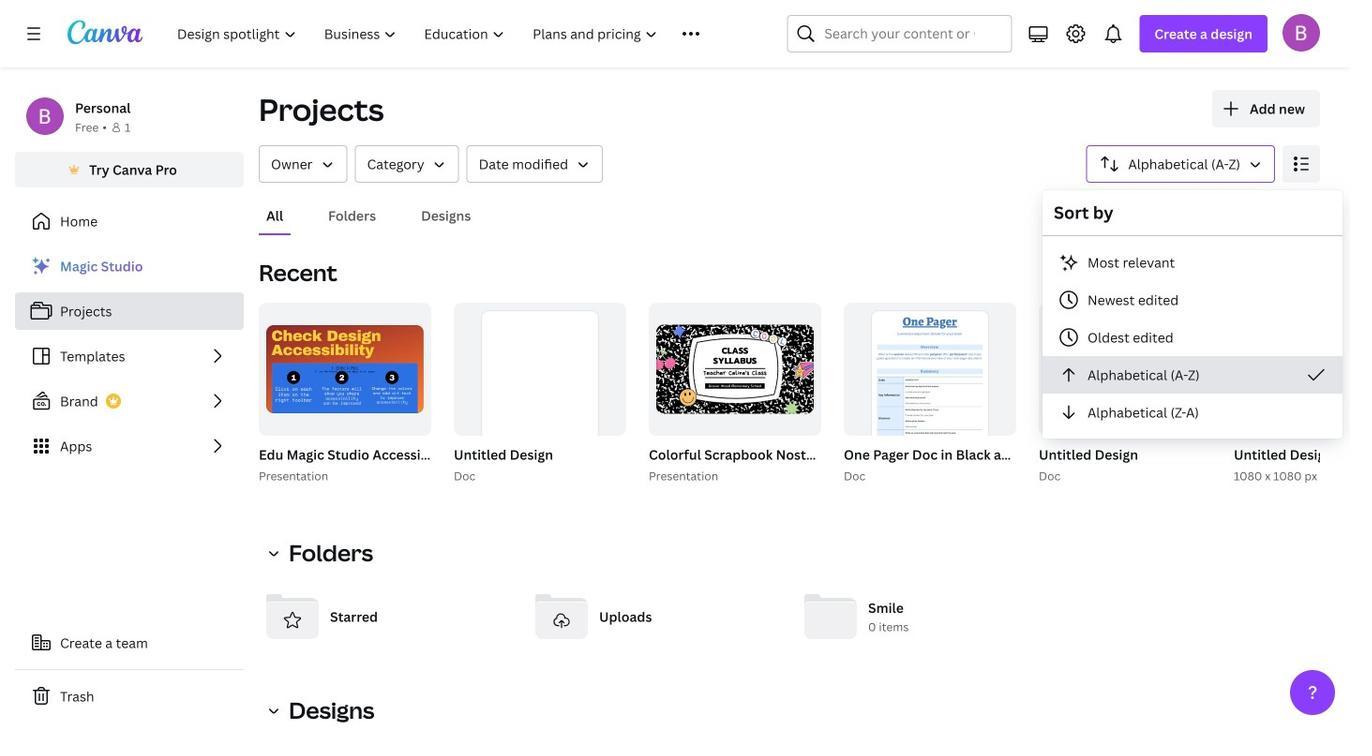 Task type: describe. For each thing, give the bounding box(es) containing it.
4 group from the left
[[454, 303, 626, 478]]

9 group from the left
[[1035, 303, 1212, 486]]

bob builder image
[[1283, 14, 1320, 51]]

7 group from the left
[[840, 303, 1324, 486]]

5 option from the top
[[1043, 394, 1343, 431]]

10 group from the left
[[1230, 303, 1350, 486]]

4 option from the top
[[1043, 356, 1343, 394]]

Owner button
[[259, 145, 347, 183]]

3 option from the top
[[1043, 319, 1343, 356]]

2 option from the top
[[1043, 281, 1343, 319]]

3 group from the left
[[450, 303, 626, 486]]

Sort by button
[[1086, 145, 1275, 183]]

1 group from the left
[[255, 303, 609, 486]]

1 option from the top
[[1043, 244, 1343, 281]]



Task type: locate. For each thing, give the bounding box(es) containing it.
sort by list box
[[1043, 244, 1343, 431]]

Category button
[[355, 145, 459, 183]]

region
[[259, 726, 1320, 730]]

None search field
[[787, 15, 1012, 53]]

Search search field
[[825, 16, 975, 52]]

8 group from the left
[[844, 303, 1016, 478]]

Date modified button
[[467, 145, 603, 183]]

2 group from the left
[[259, 303, 431, 436]]

group
[[255, 303, 609, 486], [259, 303, 431, 436], [450, 303, 626, 486], [454, 303, 626, 478], [645, 303, 1122, 486], [649, 303, 821, 436], [840, 303, 1324, 486], [844, 303, 1016, 478], [1035, 303, 1212, 486], [1230, 303, 1350, 486]]

list
[[15, 248, 244, 465]]

option
[[1043, 244, 1343, 281], [1043, 281, 1343, 319], [1043, 319, 1343, 356], [1043, 356, 1343, 394], [1043, 394, 1343, 431]]

6 group from the left
[[649, 303, 821, 436]]

5 group from the left
[[645, 303, 1122, 486]]

top level navigation element
[[165, 15, 742, 53], [165, 15, 742, 53]]



Task type: vqa. For each thing, say whether or not it's contained in the screenshot.
fifth Option from the top
yes



